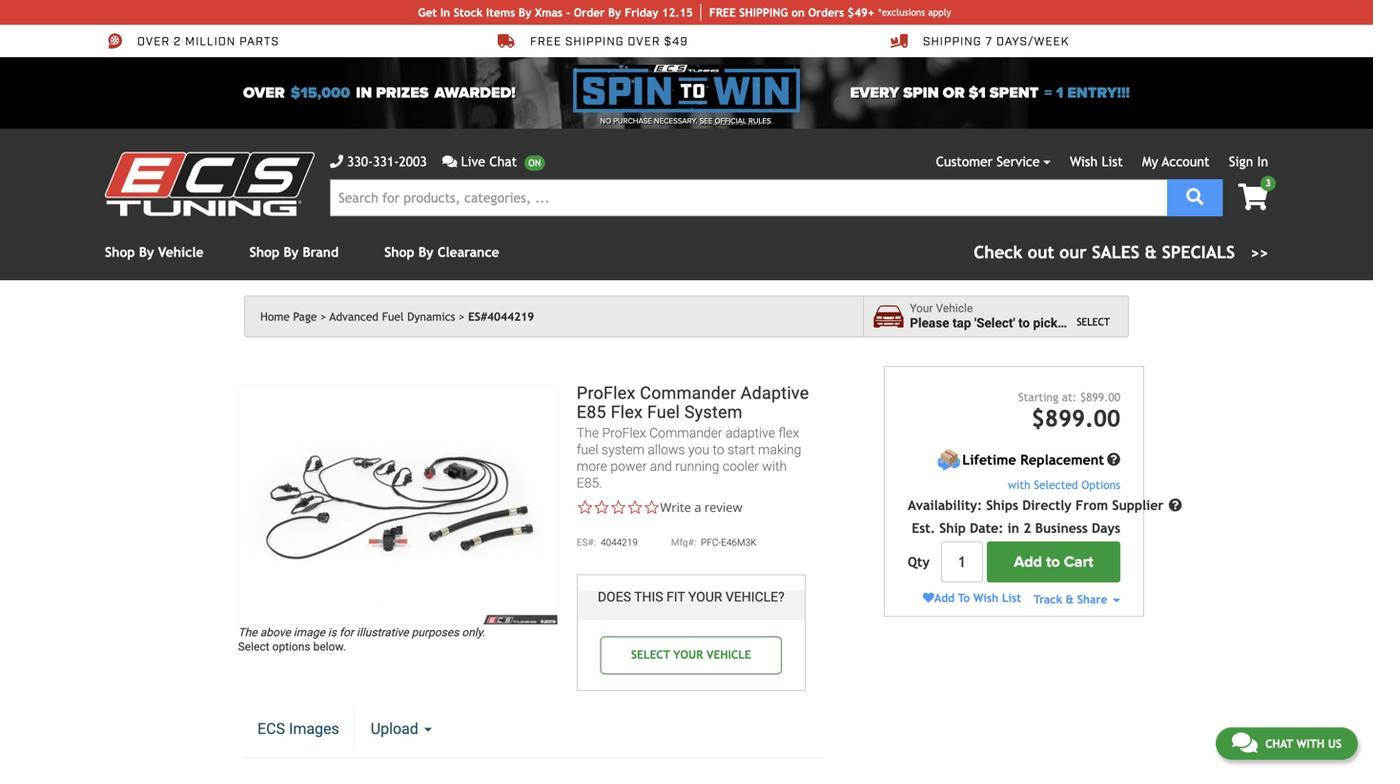 Task type: describe. For each thing, give the bounding box(es) containing it.
select for select
[[1077, 316, 1110, 328]]

adaptive
[[741, 384, 809, 404]]

business
[[1035, 521, 1088, 536]]

stock
[[454, 6, 483, 19]]

share
[[1077, 593, 1108, 606]]

mfg#: pfc-e46m3k
[[671, 537, 757, 548]]

to
[[958, 591, 970, 605]]

shipping 7 days/week
[[923, 34, 1069, 49]]

this product is lifetime replacement eligible image
[[937, 448, 961, 472]]

0 horizontal spatial in
[[356, 84, 372, 102]]

my
[[1142, 154, 1158, 169]]

entry!!!
[[1068, 84, 1130, 102]]

vehicle for shop by vehicle
[[158, 245, 204, 260]]

over for over 2 million parts
[[137, 34, 170, 49]]

free shipping over $49
[[530, 34, 688, 49]]

sign in
[[1229, 154, 1268, 169]]

fuel inside the proflex commander adaptive e85 flex fuel system the proflex commander adaptive flex fuel system allows you to start making more power and running cooler with e85.
[[647, 402, 680, 422]]

add to cart
[[1014, 553, 1094, 571]]

heart image
[[923, 592, 934, 604]]

sales & specials link
[[974, 239, 1268, 265]]

*exclusions apply link
[[878, 5, 951, 20]]

to inside the proflex commander adaptive e85 flex fuel system the proflex commander adaptive flex fuel system allows you to start making more power and running cooler with e85.
[[713, 442, 724, 458]]

& for sales
[[1145, 242, 1157, 262]]

advanced fuel dynamics
[[330, 310, 455, 323]]

over $15,000 in prizes
[[243, 84, 429, 102]]

customer
[[936, 154, 993, 169]]

chat with us
[[1265, 737, 1342, 751]]

to inside your vehicle please tap 'select' to pick a vehicle
[[1019, 316, 1030, 331]]

live
[[461, 154, 485, 169]]

starting
[[1018, 391, 1059, 404]]

write
[[660, 499, 691, 516]]

3 link
[[1223, 176, 1276, 212]]

2 empty star image from the left
[[610, 499, 627, 516]]

add to wish list link
[[923, 591, 1021, 605]]

lifetime replacement
[[963, 452, 1104, 468]]

shipping
[[565, 34, 624, 49]]

get
[[418, 6, 437, 19]]

options
[[1082, 478, 1121, 492]]

sign in link
[[1229, 154, 1268, 169]]

1 vertical spatial commander
[[649, 425, 723, 441]]

mfg#:
[[671, 537, 696, 548]]

phone image
[[330, 155, 343, 168]]

shop for shop by vehicle
[[105, 245, 135, 260]]

my account link
[[1142, 154, 1210, 169]]

home page link
[[260, 310, 326, 323]]

sign
[[1229, 154, 1253, 169]]

question circle image
[[1169, 499, 1182, 512]]

over
[[628, 34, 661, 49]]

shop by clearance
[[384, 245, 499, 260]]

spent
[[990, 84, 1039, 102]]

search image
[[1187, 188, 1204, 206]]

0 horizontal spatial your
[[674, 648, 703, 661]]

over for over $15,000 in prizes
[[243, 84, 285, 102]]

xmas
[[535, 6, 563, 19]]

select for select your vehicle
[[631, 648, 670, 661]]

7
[[986, 34, 993, 49]]

1 vertical spatial with
[[1297, 737, 1325, 751]]

select link
[[1077, 315, 1110, 330]]

qty
[[908, 554, 930, 570]]

in for get
[[440, 6, 450, 19]]

tap
[[953, 316, 971, 331]]

days/week
[[997, 34, 1069, 49]]

by right order
[[608, 6, 621, 19]]

options
[[272, 640, 311, 654]]

1 vertical spatial proflex
[[602, 425, 646, 441]]

ecs
[[257, 720, 285, 738]]

no
[[600, 116, 611, 126]]

see official rules link
[[700, 115, 771, 127]]

by left xmas
[[519, 6, 532, 19]]

add for add to wish list
[[934, 591, 955, 605]]

1 horizontal spatial in
[[1008, 521, 1020, 536]]

es#4044219
[[468, 310, 534, 323]]

at:
[[1062, 391, 1077, 404]]

sales
[[1092, 242, 1140, 262]]

free
[[709, 6, 736, 19]]

0 vertical spatial commander
[[640, 384, 736, 404]]

track & share button
[[1034, 593, 1121, 606]]

official
[[715, 116, 747, 126]]

330-331-2003 link
[[330, 152, 427, 172]]

free shipping over $49 link
[[498, 32, 688, 50]]

more
[[577, 459, 607, 475]]

0 horizontal spatial chat
[[489, 154, 517, 169]]

comments image
[[1232, 731, 1258, 754]]

'select'
[[975, 316, 1015, 331]]

0 vertical spatial proflex
[[577, 384, 636, 404]]

ecs images link
[[243, 710, 354, 748]]

to inside add to cart button
[[1046, 553, 1060, 571]]

the inside the above image is for illustrative purposes only. select options below.
[[238, 626, 257, 639]]

cooler
[[723, 459, 759, 475]]

331-
[[373, 154, 399, 169]]

the above image is for illustrative purposes only. select options below.
[[238, 626, 485, 654]]

sales & specials
[[1092, 242, 1235, 262]]

vehicle inside your vehicle please tap 'select' to pick a vehicle
[[936, 302, 973, 315]]

e85
[[577, 402, 606, 422]]

in for sign
[[1257, 154, 1268, 169]]

est.
[[912, 521, 936, 536]]

you
[[688, 442, 710, 458]]

1 vertical spatial wish
[[974, 591, 999, 605]]

fuel
[[577, 442, 598, 458]]

images
[[289, 720, 339, 738]]

1 vertical spatial chat
[[1265, 737, 1293, 751]]

brand
[[303, 245, 339, 260]]

=
[[1045, 84, 1052, 102]]

es#:
[[577, 537, 596, 548]]

no purchase necessary. see official rules .
[[600, 116, 773, 126]]

add for add to cart
[[1014, 553, 1042, 571]]

by for shop by brand
[[284, 245, 299, 260]]

adaptive
[[726, 425, 775, 441]]



Task type: locate. For each thing, give the bounding box(es) containing it.
shop for shop by clearance
[[384, 245, 414, 260]]

the left "above"
[[238, 626, 257, 639]]

es#4044219 - pfc-e46m3k - proflex commander adaptive e85 flex fuel system - the proflex commander adaptive flex fuel system allows you to start making more power and running cooler with e85. -  advanced fuel dynamics - bmw image
[[238, 385, 558, 626]]

list left track
[[1002, 591, 1021, 605]]

2 vertical spatial vehicle
[[707, 648, 751, 661]]

service
[[997, 154, 1040, 169]]

0 vertical spatial your
[[910, 302, 933, 315]]

purposes
[[412, 626, 459, 639]]

& for track
[[1066, 593, 1074, 606]]

comments image
[[442, 155, 457, 168]]

0 horizontal spatial list
[[1002, 591, 1021, 605]]

1 horizontal spatial the
[[577, 425, 599, 441]]

0 vertical spatial fuel
[[382, 310, 404, 323]]

None text field
[[941, 542, 983, 583]]

vehicle
[[158, 245, 204, 260], [936, 302, 973, 315], [707, 648, 751, 661]]

customer service button
[[936, 152, 1051, 172]]

2 empty star image from the left
[[644, 499, 660, 516]]

over down parts
[[243, 84, 285, 102]]

from
[[1076, 498, 1108, 513]]

899.00 down '$'
[[1045, 405, 1121, 432]]

1 vertical spatial list
[[1002, 591, 1021, 605]]

2 horizontal spatial select
[[1077, 316, 1110, 328]]

3 shop from the left
[[384, 245, 414, 260]]

a inside your vehicle please tap 'select' to pick a vehicle
[[1061, 316, 1068, 331]]

0 vertical spatial &
[[1145, 242, 1157, 262]]

to right you
[[713, 442, 724, 458]]

& right track
[[1066, 593, 1074, 606]]

lifetime
[[963, 452, 1016, 468]]

system
[[685, 402, 743, 422]]

330-331-2003
[[347, 154, 427, 169]]

0 vertical spatial 899.00
[[1086, 391, 1121, 404]]

1 horizontal spatial 2
[[1024, 521, 1031, 536]]

fuel right flex
[[647, 402, 680, 422]]

in right 'get'
[[440, 6, 450, 19]]

us
[[1328, 737, 1342, 751]]

1 vertical spatial 899.00
[[1045, 405, 1121, 432]]

shop by vehicle
[[105, 245, 204, 260]]

availability:
[[908, 498, 982, 513]]

$
[[1080, 391, 1086, 404]]

2 shop from the left
[[249, 245, 280, 260]]

12.15
[[662, 6, 693, 19]]

0 horizontal spatial 2
[[174, 34, 181, 49]]

1 vertical spatial the
[[238, 626, 257, 639]]

power
[[611, 459, 647, 475]]

1 horizontal spatial wish
[[1070, 154, 1098, 169]]

replacement
[[1021, 452, 1104, 468]]

&
[[1145, 242, 1157, 262], [1066, 593, 1074, 606]]

ship
[[940, 521, 966, 536]]

1 vertical spatial to
[[713, 442, 724, 458]]

1 horizontal spatial list
[[1102, 154, 1123, 169]]

1 horizontal spatial in
[[1257, 154, 1268, 169]]

1 vertical spatial vehicle
[[936, 302, 973, 315]]

supplier
[[1112, 498, 1164, 513]]

2 left million
[[174, 34, 181, 49]]

0 horizontal spatial fuel
[[382, 310, 404, 323]]

1 horizontal spatial a
[[1061, 316, 1068, 331]]

1 vertical spatial your
[[674, 648, 703, 661]]

2 horizontal spatial to
[[1046, 553, 1060, 571]]

upload button
[[356, 710, 446, 748]]

0 vertical spatial add
[[1014, 553, 1042, 571]]

1 vertical spatial in
[[1257, 154, 1268, 169]]

$1
[[969, 84, 986, 102]]

pfc-
[[701, 537, 721, 548]]

4044219
[[601, 537, 638, 548]]

shop for shop by brand
[[249, 245, 280, 260]]

the up fuel at the left
[[577, 425, 599, 441]]

1 horizontal spatial with
[[1297, 737, 1325, 751]]

list left my on the right top
[[1102, 154, 1123, 169]]

parts
[[239, 34, 279, 49]]

0 horizontal spatial with
[[762, 459, 787, 475]]

0 vertical spatial vehicle
[[158, 245, 204, 260]]

ecs tuning 'spin to win' contest logo image
[[573, 65, 800, 113]]

1 vertical spatial in
[[1008, 521, 1020, 536]]

0 horizontal spatial in
[[440, 6, 450, 19]]

proflex
[[577, 384, 636, 404], [602, 425, 646, 441]]

please
[[910, 316, 949, 331]]

0 horizontal spatial wish
[[974, 591, 999, 605]]

write a review link
[[660, 499, 743, 516]]

est. ship date: in 2 business days
[[912, 521, 1121, 536]]

2 down availability: ships directly from supplier
[[1024, 521, 1031, 536]]

0 horizontal spatial select
[[238, 640, 269, 654]]

wish right service
[[1070, 154, 1098, 169]]

date:
[[970, 521, 1004, 536]]

chat right live
[[489, 154, 517, 169]]

allows
[[648, 442, 685, 458]]

1 empty star image from the left
[[577, 499, 593, 516]]

1 horizontal spatial your
[[910, 302, 933, 315]]

1 horizontal spatial shop
[[249, 245, 280, 260]]

empty star image
[[577, 499, 593, 516], [610, 499, 627, 516], [627, 499, 644, 516]]

over left million
[[137, 34, 170, 49]]

selected
[[1034, 478, 1078, 492]]

1 empty star image from the left
[[593, 499, 610, 516]]

1 horizontal spatial &
[[1145, 242, 1157, 262]]

directly
[[1023, 498, 1072, 513]]

0 vertical spatial to
[[1019, 316, 1030, 331]]

by for shop by clearance
[[419, 245, 434, 260]]

availability: ships directly from supplier
[[908, 498, 1168, 513]]

with left us
[[1297, 737, 1325, 751]]

0 horizontal spatial &
[[1066, 593, 1074, 606]]

shop by clearance link
[[384, 245, 499, 260]]

over
[[137, 34, 170, 49], [243, 84, 285, 102]]

with inside the proflex commander adaptive e85 flex fuel system the proflex commander adaptive flex fuel system allows you to start making more power and running cooler with e85.
[[762, 459, 787, 475]]

wish right to at the bottom of page
[[974, 591, 999, 605]]

0 vertical spatial over
[[137, 34, 170, 49]]

Search text field
[[330, 179, 1167, 217]]

image
[[294, 626, 325, 639]]

by for shop by vehicle
[[139, 245, 154, 260]]

fuel left dynamics
[[382, 310, 404, 323]]

vehicle
[[1071, 316, 1113, 331]]

1 vertical spatial a
[[694, 499, 701, 516]]

add left to at the bottom of page
[[934, 591, 955, 605]]

2 vertical spatial to
[[1046, 553, 1060, 571]]

ecs tuning image
[[105, 152, 315, 216]]

0 vertical spatial chat
[[489, 154, 517, 169]]

in down ships at the right bottom
[[1008, 521, 1020, 536]]

a right pick
[[1061, 316, 1068, 331]]

add inside button
[[1014, 553, 1042, 571]]

1 horizontal spatial vehicle
[[707, 648, 751, 661]]

1 horizontal spatial add
[[1014, 553, 1042, 571]]

.
[[771, 116, 773, 126]]

0 vertical spatial wish
[[1070, 154, 1098, 169]]

0 horizontal spatial vehicle
[[158, 245, 204, 260]]

shopping cart image
[[1238, 184, 1268, 210]]

1 horizontal spatial chat
[[1265, 737, 1293, 751]]

0 vertical spatial with
[[762, 459, 787, 475]]

0 horizontal spatial over
[[137, 34, 170, 49]]

order
[[574, 6, 605, 19]]

by left clearance
[[419, 245, 434, 260]]

1 horizontal spatial fuel
[[647, 402, 680, 422]]

friday
[[625, 6, 659, 19]]

0 vertical spatial list
[[1102, 154, 1123, 169]]

days
[[1092, 521, 1121, 536]]

customer service
[[936, 154, 1040, 169]]

0 vertical spatial the
[[577, 425, 599, 441]]

2 horizontal spatial shop
[[384, 245, 414, 260]]

over 2 million parts link
[[105, 32, 279, 50]]

& right sales
[[1145, 242, 1157, 262]]

1 horizontal spatial over
[[243, 84, 285, 102]]

vehicle for select your vehicle
[[707, 648, 751, 661]]

start
[[728, 442, 755, 458]]

899.00
[[1086, 391, 1121, 404], [1045, 405, 1121, 432]]

free ship ping on orders $49+ *exclusions apply
[[709, 6, 951, 19]]

0 horizontal spatial a
[[694, 499, 701, 516]]

in left prizes
[[356, 84, 372, 102]]

by left brand
[[284, 245, 299, 260]]

in
[[440, 6, 450, 19], [1257, 154, 1268, 169]]

with down making
[[762, 459, 787, 475]]

e46m3k
[[721, 537, 757, 548]]

wish list
[[1070, 154, 1123, 169]]

a right write
[[694, 499, 701, 516]]

2 horizontal spatial vehicle
[[936, 302, 973, 315]]

1 vertical spatial 2
[[1024, 521, 1031, 536]]

0 horizontal spatial empty star image
[[593, 499, 610, 516]]

add to cart button
[[987, 542, 1121, 583]]

to left pick
[[1019, 316, 1030, 331]]

1 vertical spatial over
[[243, 84, 285, 102]]

0 vertical spatial in
[[440, 6, 450, 19]]

on
[[792, 6, 805, 19]]

see
[[700, 116, 713, 126]]

items
[[486, 6, 515, 19]]

above
[[260, 626, 291, 639]]

3
[[1266, 177, 1271, 188]]

spin
[[903, 84, 939, 102]]

shop by brand link
[[249, 245, 339, 260]]

1 horizontal spatial empty star image
[[644, 499, 660, 516]]

1 vertical spatial fuel
[[647, 402, 680, 422]]

1 vertical spatial add
[[934, 591, 955, 605]]

0 horizontal spatial shop
[[105, 245, 135, 260]]

shop by brand
[[249, 245, 339, 260]]

1 shop from the left
[[105, 245, 135, 260]]

upload
[[371, 720, 422, 738]]

empty star image
[[593, 499, 610, 516], [644, 499, 660, 516]]

specials
[[1162, 242, 1235, 262]]

the inside the proflex commander adaptive e85 flex fuel system the proflex commander adaptive flex fuel system allows you to start making more power and running cooler with e85.
[[577, 425, 599, 441]]

1 horizontal spatial to
[[1019, 316, 1030, 331]]

ecs images
[[257, 720, 339, 738]]

chat right comments icon
[[1265, 737, 1293, 751]]

0 horizontal spatial the
[[238, 626, 257, 639]]

for
[[339, 626, 354, 639]]

1 horizontal spatial select
[[631, 648, 670, 661]]

write a review
[[660, 499, 743, 516]]

0 horizontal spatial add
[[934, 591, 955, 605]]

0 vertical spatial 2
[[174, 34, 181, 49]]

over 2 million parts
[[137, 34, 279, 49]]

question circle image
[[1107, 453, 1121, 466]]

0 vertical spatial a
[[1061, 316, 1068, 331]]

select
[[1077, 316, 1110, 328], [238, 640, 269, 654], [631, 648, 670, 661]]

wish list link
[[1070, 154, 1123, 169]]

and
[[650, 459, 672, 475]]

0 horizontal spatial to
[[713, 442, 724, 458]]

by down ecs tuning image
[[139, 245, 154, 260]]

to left 'cart'
[[1046, 553, 1060, 571]]

1 vertical spatial &
[[1066, 593, 1074, 606]]

add down est. ship date: in 2 business days
[[1014, 553, 1042, 571]]

empty star image down and
[[644, 499, 660, 516]]

get in stock items by xmas - order by friday 12.15
[[418, 6, 693, 19]]

flex
[[779, 425, 799, 441]]

the
[[577, 425, 599, 441], [238, 626, 257, 639]]

0 vertical spatial in
[[356, 84, 372, 102]]

ping
[[763, 6, 788, 19]]

select inside the above image is for illustrative purposes only. select options below.
[[238, 640, 269, 654]]

only.
[[462, 626, 485, 639]]

899.00 right at:
[[1086, 391, 1121, 404]]

your vehicle please tap 'select' to pick a vehicle
[[910, 302, 1113, 331]]

your inside your vehicle please tap 'select' to pick a vehicle
[[910, 302, 933, 315]]

home page
[[260, 310, 317, 323]]

in right sign
[[1257, 154, 1268, 169]]

empty star image down e85.
[[593, 499, 610, 516]]

pick
[[1033, 316, 1058, 331]]

1
[[1056, 84, 1064, 102]]

3 empty star image from the left
[[627, 499, 644, 516]]



Task type: vqa. For each thing, say whether or not it's contained in the screenshot.
leftmost with
yes



